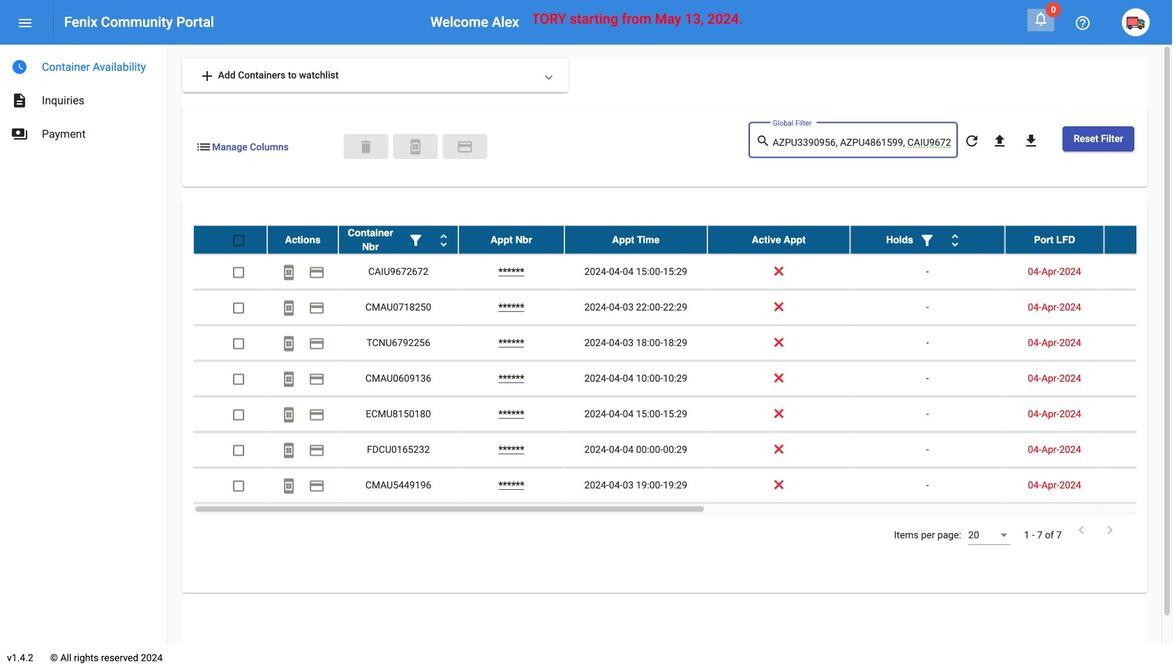 Task type: locate. For each thing, give the bounding box(es) containing it.
1 row from the top
[[193, 226, 1173, 255]]

no color image
[[17, 15, 34, 31], [11, 59, 28, 75], [11, 92, 28, 109], [11, 126, 28, 142], [992, 133, 1009, 149], [407, 139, 424, 155], [408, 232, 424, 249], [436, 232, 452, 249], [281, 264, 297, 281], [309, 300, 325, 317], [281, 371, 297, 388], [281, 442, 297, 459], [1074, 522, 1090, 539]]

2 row from the top
[[193, 255, 1173, 290]]

row
[[193, 226, 1173, 255], [193, 255, 1173, 290], [193, 290, 1173, 326], [193, 326, 1173, 361], [193, 361, 1173, 397], [193, 397, 1173, 433], [193, 433, 1173, 468], [193, 468, 1173, 504]]

6 column header from the left
[[851, 226, 1006, 254]]

6 row from the top
[[193, 397, 1173, 433]]

8 row from the top
[[193, 468, 1173, 504]]

grid
[[193, 226, 1173, 514]]

4 cell from the top
[[1105, 361, 1173, 396]]

column header
[[267, 226, 339, 254], [339, 226, 459, 254], [459, 226, 565, 254], [565, 226, 708, 254], [708, 226, 851, 254], [851, 226, 1006, 254], [1006, 226, 1105, 254], [1105, 226, 1173, 254]]

2 cell from the top
[[1105, 290, 1173, 325]]

cell
[[1105, 255, 1173, 289], [1105, 290, 1173, 325], [1105, 326, 1173, 361], [1105, 361, 1173, 396], [1105, 397, 1173, 432], [1105, 433, 1173, 467], [1105, 468, 1173, 503]]

7 column header from the left
[[1006, 226, 1105, 254]]

delete image
[[358, 139, 375, 155]]

no color image
[[1033, 10, 1050, 27], [1075, 15, 1092, 31], [199, 68, 216, 84], [964, 133, 981, 149], [1023, 133, 1040, 149], [756, 133, 773, 150], [195, 139, 212, 155], [457, 139, 474, 155], [919, 232, 936, 249], [947, 232, 964, 249], [309, 264, 325, 281], [281, 300, 297, 317], [281, 335, 297, 352], [309, 335, 325, 352], [309, 371, 325, 388], [281, 407, 297, 423], [309, 407, 325, 423], [309, 442, 325, 459], [281, 478, 297, 495], [309, 478, 325, 495], [1102, 522, 1119, 539]]

navigation
[[0, 45, 168, 151]]

3 row from the top
[[193, 290, 1173, 326]]



Task type: describe. For each thing, give the bounding box(es) containing it.
5 cell from the top
[[1105, 397, 1173, 432]]

4 row from the top
[[193, 326, 1173, 361]]

1 cell from the top
[[1105, 255, 1173, 289]]

1 column header from the left
[[267, 226, 339, 254]]

4 column header from the left
[[565, 226, 708, 254]]

7 row from the top
[[193, 433, 1173, 468]]

7 cell from the top
[[1105, 468, 1173, 503]]

3 column header from the left
[[459, 226, 565, 254]]

3 cell from the top
[[1105, 326, 1173, 361]]

6 cell from the top
[[1105, 433, 1173, 467]]

5 row from the top
[[193, 361, 1173, 397]]

8 column header from the left
[[1105, 226, 1173, 254]]

2 column header from the left
[[339, 226, 459, 254]]

Global Watchlist Filter field
[[773, 137, 951, 148]]

5 column header from the left
[[708, 226, 851, 254]]



